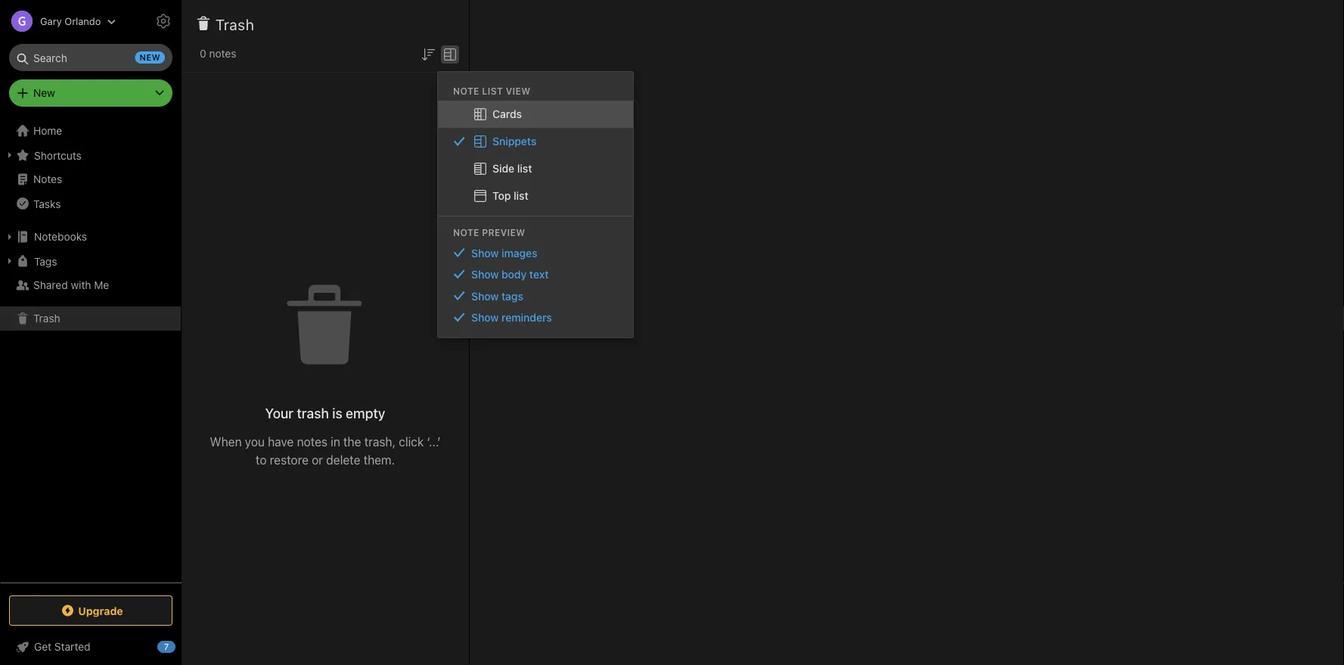 Task type: vqa. For each thing, say whether or not it's contained in the screenshot.
Free: at the left of the page
no



Task type: locate. For each thing, give the bounding box(es) containing it.
when
[[210, 435, 242, 449]]

me
[[94, 279, 109, 291]]

trash down shared
[[33, 312, 60, 325]]

note
[[453, 85, 480, 96], [453, 227, 480, 237]]

show body text link
[[438, 264, 633, 285]]

get started
[[34, 640, 90, 653]]

note for note preview
[[453, 227, 480, 237]]

0 horizontal spatial trash
[[33, 312, 60, 325]]

show inside show tags link
[[471, 290, 499, 302]]

list
[[517, 162, 532, 174], [514, 189, 529, 202]]

1 dropdown list menu from the top
[[438, 100, 633, 209]]

top list
[[493, 189, 529, 202]]

expand tags image
[[4, 255, 16, 267]]

1 vertical spatial note
[[453, 227, 480, 237]]

show down show tags
[[471, 311, 499, 324]]

1 vertical spatial list
[[514, 189, 529, 202]]

notes inside when you have notes in the trash, click '...' to restore or delete them.
[[297, 435, 328, 449]]

notes
[[209, 47, 236, 60], [297, 435, 328, 449]]

to
[[256, 453, 267, 467]]

new
[[33, 87, 55, 99]]

expand notebooks image
[[4, 231, 16, 243]]

text
[[530, 268, 549, 281]]

note for note list view
[[453, 85, 480, 96]]

0 vertical spatial note
[[453, 85, 480, 96]]

show
[[471, 247, 499, 259], [471, 268, 499, 281], [471, 290, 499, 302], [471, 311, 499, 324]]

0 vertical spatial trash
[[216, 15, 254, 33]]

images
[[502, 247, 538, 259]]

'...'
[[427, 435, 441, 449]]

Search text field
[[20, 44, 162, 71]]

0 vertical spatial dropdown list menu
[[438, 100, 633, 209]]

note left preview
[[453, 227, 480, 237]]

list right 'side'
[[517, 162, 532, 174]]

preview
[[482, 227, 526, 237]]

tags
[[502, 290, 524, 302]]

upgrade button
[[9, 595, 173, 626]]

2 dropdown list menu from the top
[[438, 242, 633, 328]]

trash
[[216, 15, 254, 33], [33, 312, 60, 325]]

trash link
[[0, 306, 181, 331]]

show down note preview
[[471, 247, 499, 259]]

3 show from the top
[[471, 290, 499, 302]]

click to collapse image
[[176, 637, 187, 655]]

View options field
[[437, 44, 459, 63]]

cards menu item
[[438, 100, 633, 128]]

shortcuts
[[34, 149, 82, 161]]

new button
[[9, 79, 173, 107]]

body
[[502, 268, 527, 281]]

2 note from the top
[[453, 227, 480, 237]]

notes right 0
[[209, 47, 236, 60]]

1 horizontal spatial notes
[[297, 435, 328, 449]]

tags button
[[0, 249, 181, 273]]

in
[[331, 435, 340, 449]]

Sort options field
[[419, 44, 437, 63]]

show inside show images link
[[471, 247, 499, 259]]

dropdown list menu
[[438, 100, 633, 209], [438, 242, 633, 328]]

2 show from the top
[[471, 268, 499, 281]]

shared
[[33, 279, 68, 291]]

notes up or
[[297, 435, 328, 449]]

list for side list
[[517, 162, 532, 174]]

trash inside trash link
[[33, 312, 60, 325]]

gary
[[40, 16, 62, 27]]

top
[[493, 189, 511, 202]]

tree
[[0, 119, 182, 582]]

snippets link
[[438, 128, 633, 155]]

4 show from the top
[[471, 311, 499, 324]]

is
[[332, 405, 343, 421]]

1 vertical spatial notes
[[297, 435, 328, 449]]

show reminders link
[[438, 307, 633, 328]]

cards
[[493, 107, 522, 120]]

tree containing home
[[0, 119, 182, 582]]

show tags
[[471, 290, 524, 302]]

1 note from the top
[[453, 85, 480, 96]]

have
[[268, 435, 294, 449]]

show inside show body text link
[[471, 268, 499, 281]]

show for show body text
[[471, 268, 499, 281]]

notes
[[33, 173, 62, 185]]

them.
[[364, 453, 395, 467]]

list right the top
[[514, 189, 529, 202]]

cards link
[[438, 100, 633, 128]]

1 vertical spatial dropdown list menu
[[438, 242, 633, 328]]

show images link
[[438, 242, 633, 264]]

1 vertical spatial trash
[[33, 312, 60, 325]]

show inside show reminders link
[[471, 311, 499, 324]]

new
[[140, 53, 160, 62]]

reminders
[[502, 311, 552, 324]]

note left list
[[453, 85, 480, 96]]

shortcuts button
[[0, 143, 181, 167]]

show left tags
[[471, 290, 499, 302]]

tags
[[34, 255, 57, 267]]

0 vertical spatial notes
[[209, 47, 236, 60]]

0 vertical spatial list
[[517, 162, 532, 174]]

notebooks
[[34, 230, 87, 243]]

the
[[344, 435, 361, 449]]

side
[[493, 162, 515, 174]]

with
[[71, 279, 91, 291]]

show up show tags
[[471, 268, 499, 281]]

trash up the 0 notes
[[216, 15, 254, 33]]

1 show from the top
[[471, 247, 499, 259]]



Task type: describe. For each thing, give the bounding box(es) containing it.
home
[[33, 124, 62, 137]]

show body text
[[471, 268, 549, 281]]

1 horizontal spatial trash
[[216, 15, 254, 33]]

side list
[[493, 162, 532, 174]]

Help and Learning task checklist field
[[0, 635, 182, 659]]

dropdown list menu containing cards
[[438, 100, 633, 209]]

show for show reminders
[[471, 311, 499, 324]]

tasks button
[[0, 191, 181, 216]]

dropdown list menu containing show images
[[438, 242, 633, 328]]

your
[[265, 405, 294, 421]]

0 horizontal spatial notes
[[209, 47, 236, 60]]

gary orlando
[[40, 16, 101, 27]]

your trash is empty
[[265, 405, 385, 421]]

restore
[[270, 453, 309, 467]]

show for show tags
[[471, 290, 499, 302]]

settings image
[[154, 12, 173, 30]]

show tags link
[[438, 285, 633, 307]]

shared with me link
[[0, 273, 181, 297]]

note list view
[[453, 85, 531, 96]]

home link
[[0, 119, 182, 143]]

top list link
[[438, 182, 633, 209]]

trash
[[297, 405, 329, 421]]

shared with me
[[33, 279, 109, 291]]

empty
[[346, 405, 385, 421]]

Account field
[[0, 6, 116, 36]]

snippets
[[493, 135, 537, 147]]

show for show images
[[471, 247, 499, 259]]

tasks
[[33, 197, 61, 210]]

when you have notes in the trash, click '...' to restore or delete them.
[[210, 435, 441, 467]]

trash,
[[364, 435, 396, 449]]

upgrade
[[78, 604, 123, 617]]

orlando
[[64, 16, 101, 27]]

side list link
[[438, 155, 633, 182]]

new search field
[[20, 44, 165, 71]]

list
[[482, 85, 503, 96]]

notes link
[[0, 167, 181, 191]]

7
[[164, 642, 169, 652]]

click
[[399, 435, 424, 449]]

list for top list
[[514, 189, 529, 202]]

show images
[[471, 247, 538, 259]]

get
[[34, 640, 52, 653]]

started
[[54, 640, 90, 653]]

view
[[506, 85, 531, 96]]

you
[[245, 435, 265, 449]]

0
[[200, 47, 206, 60]]

show reminders
[[471, 311, 552, 324]]

0 notes
[[200, 47, 236, 60]]

note preview
[[453, 227, 526, 237]]

notebooks link
[[0, 225, 181, 249]]

or
[[312, 453, 323, 467]]

note window - empty element
[[470, 0, 1345, 665]]

delete
[[326, 453, 360, 467]]



